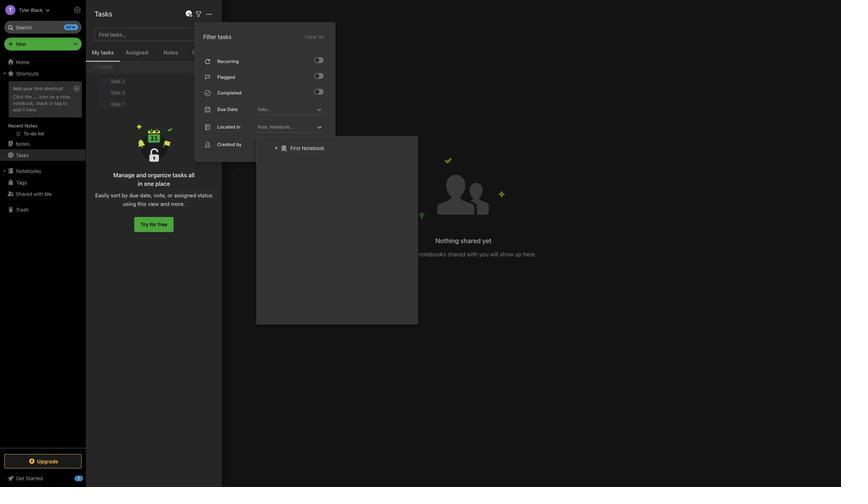 Task type: locate. For each thing, give the bounding box(es) containing it.
and for notes
[[408, 251, 418, 258]]

due for due dates
[[193, 49, 202, 56]]

notes button
[[154, 48, 188, 62]]

all right clear
[[319, 33, 324, 40]]

shared
[[461, 237, 481, 245], [448, 251, 466, 258]]

0 vertical spatial here.
[[26, 107, 37, 112]]

1 horizontal spatial or
[[168, 192, 173, 198]]

by left due
[[122, 192, 128, 198]]

tasks right my
[[101, 49, 114, 56]]

tasks right filter
[[218, 33, 232, 40]]

7
[[78, 476, 80, 481]]

or inside icon on a note, notebook, stack or tag to add it here.
[[49, 100, 53, 106]]

0 horizontal spatial all
[[189, 172, 195, 178]]

flagged
[[217, 74, 235, 80]]

show
[[500, 251, 514, 258]]

easily
[[95, 192, 109, 198]]

assigned
[[126, 49, 148, 56]]

flagged image
[[315, 74, 319, 78]]

filter
[[203, 33, 216, 40]]

and inside manage and organize tasks all in one place
[[136, 172, 146, 178]]

icon
[[39, 94, 48, 100]]

and inside shared with me element
[[408, 251, 418, 258]]

0 vertical spatial note,
[[60, 94, 71, 100]]

tasks right organize
[[173, 172, 187, 178]]

0 vertical spatial or
[[49, 100, 53, 106]]

0 vertical spatial by
[[236, 142, 242, 147]]

1 vertical spatial with
[[33, 191, 43, 197]]

0 horizontal spatial and
[[136, 172, 146, 178]]

here. right it
[[26, 107, 37, 112]]

0 vertical spatial due
[[193, 49, 202, 56]]

with down the tags button
[[33, 191, 43, 197]]

nothing
[[436, 237, 459, 245]]

1 horizontal spatial tasks
[[173, 172, 187, 178]]

and up one
[[136, 172, 146, 178]]

2 horizontal spatial and
[[408, 251, 418, 258]]

notes left notebooks
[[391, 251, 406, 258]]

or down on
[[49, 100, 53, 106]]

notebook
[[302, 145, 325, 151]]

0 vertical spatial shared with me
[[97, 10, 145, 18]]

0 horizontal spatial here.
[[26, 107, 37, 112]]

1 vertical spatial by
[[122, 192, 128, 198]]

More actions and view options field
[[203, 9, 213, 18]]

1 horizontal spatial note,
[[154, 192, 166, 198]]

due inside button
[[193, 49, 202, 56]]

my
[[92, 49, 100, 56]]

0 horizontal spatial note,
[[60, 94, 71, 100]]

shared up notes and notebooks shared with you will show up here.
[[461, 237, 481, 245]]

1 horizontal spatial and
[[160, 201, 170, 207]]

0 vertical spatial all
[[319, 33, 324, 40]]

0 horizontal spatial due
[[193, 49, 202, 56]]

Help and Learning task checklist field
[[0, 473, 86, 484]]

1 horizontal spatial due
[[217, 106, 226, 112]]

my tasks
[[92, 49, 114, 56]]

and left notebooks
[[408, 251, 418, 258]]

all
[[319, 33, 324, 40], [189, 172, 195, 178]]

dates
[[204, 49, 217, 56]]

due left date
[[217, 106, 226, 112]]

0 horizontal spatial with
[[33, 191, 43, 197]]

tasks right settings icon
[[95, 10, 112, 18]]

2 vertical spatial tasks
[[173, 172, 187, 178]]

you
[[479, 251, 489, 258]]

group containing add your first shortcut
[[0, 79, 86, 141]]

get started
[[16, 475, 43, 481]]

in right located
[[236, 124, 240, 130]]

note, inside icon on a note, notebook, stack or tag to add it here.
[[60, 94, 71, 100]]

new
[[16, 41, 26, 47]]

1 vertical spatial note,
[[154, 192, 166, 198]]

1 vertical spatial shared
[[448, 251, 466, 258]]

it
[[22, 107, 25, 112]]

0 horizontal spatial tasks
[[101, 49, 114, 56]]

0 horizontal spatial or
[[49, 100, 53, 106]]

tasks
[[95, 10, 112, 18], [16, 152, 29, 158]]

2 vertical spatial and
[[408, 251, 418, 258]]

1 horizontal spatial all
[[319, 33, 324, 40]]

1 horizontal spatial here.
[[523, 251, 537, 258]]

...
[[33, 94, 38, 100]]

started
[[26, 475, 43, 481]]

free
[[158, 221, 167, 227]]

tag
[[55, 100, 62, 106]]

due
[[193, 49, 202, 56], [217, 106, 226, 112]]

0 vertical spatial shared
[[97, 10, 119, 18]]

located in
[[217, 124, 240, 130]]

shared with me up find tasks… text field
[[97, 10, 145, 18]]

in left one
[[138, 180, 143, 187]]

tree
[[0, 56, 86, 448]]

1 horizontal spatial shared
[[97, 10, 119, 18]]

the
[[25, 94, 32, 100]]

due dates button
[[188, 48, 222, 62]]

shortcut
[[44, 86, 63, 91]]

here. inside icon on a note, notebook, stack or tag to add it here.
[[26, 107, 37, 112]]

shared with me element
[[86, 0, 842, 487]]

expand notebooks image
[[2, 168, 8, 174]]

with up find tasks… text field
[[121, 10, 134, 18]]

in
[[236, 124, 240, 130], [138, 180, 143, 187]]

1 horizontal spatial tasks
[[95, 10, 112, 18]]

or up the more.
[[168, 192, 173, 198]]

me up find tasks… text field
[[136, 10, 145, 18]]

shared
[[97, 10, 119, 18], [16, 191, 32, 197]]

0 vertical spatial tasks
[[218, 33, 232, 40]]

note, up to
[[60, 94, 71, 100]]

2 vertical spatial with
[[467, 251, 478, 258]]

note, up view
[[154, 192, 166, 198]]

note, inside easily sort by due date, note, or assigned status using this view and more.
[[154, 192, 166, 198]]

with left the you
[[467, 251, 478, 258]]

1 vertical spatial and
[[160, 201, 170, 207]]

1 vertical spatial tasks
[[101, 49, 114, 56]]

status
[[198, 192, 213, 198]]

by right 'created'
[[236, 142, 242, 147]]

settings image
[[73, 6, 82, 14]]

notebook…
[[270, 124, 293, 129]]

1 horizontal spatial me
[[136, 10, 145, 18]]

this
[[138, 201, 146, 207]]

2 horizontal spatial tasks
[[218, 33, 232, 40]]

click to collapse image
[[83, 474, 89, 482]]

0 horizontal spatial in
[[138, 180, 143, 187]]

Account field
[[0, 3, 50, 17]]

tasks inside button
[[16, 152, 29, 158]]

and right view
[[160, 201, 170, 207]]

0 vertical spatial and
[[136, 172, 146, 178]]

yet
[[483, 237, 492, 245]]

due left dates
[[193, 49, 202, 56]]

easily sort by due date, note, or assigned status using this view and more.
[[95, 192, 213, 207]]

shared down tags
[[16, 191, 32, 197]]

by
[[236, 142, 242, 147], [122, 192, 128, 198]]

note,
[[60, 94, 71, 100], [154, 192, 166, 198]]

tasks inside button
[[101, 49, 114, 56]]

or
[[49, 100, 53, 106], [168, 192, 173, 198]]

home link
[[0, 56, 86, 68]]

upgrade
[[37, 458, 58, 464]]

all up assigned
[[189, 172, 195, 178]]

group
[[0, 79, 86, 141]]

here.
[[26, 107, 37, 112], [523, 251, 537, 258]]

1 vertical spatial or
[[168, 192, 173, 198]]

by inside easily sort by due date, note, or assigned status using this view and more.
[[122, 192, 128, 198]]

stack
[[36, 100, 48, 106]]

0 horizontal spatial tasks
[[16, 152, 29, 158]]

tyler black
[[19, 7, 43, 13]]

0 horizontal spatial shared
[[16, 191, 32, 197]]

shared with me inside 'tree'
[[16, 191, 52, 197]]

and inside easily sort by due date, note, or assigned status using this view and more.
[[160, 201, 170, 207]]

1 vertical spatial in
[[138, 180, 143, 187]]

1 horizontal spatial in
[[236, 124, 240, 130]]

or inside easily sort by due date, note, or assigned status using this view and more.
[[168, 192, 173, 198]]

0 horizontal spatial me
[[45, 191, 52, 197]]

clear all
[[305, 33, 324, 40]]

here. right up
[[523, 251, 537, 258]]

on
[[50, 94, 55, 100]]

1 vertical spatial all
[[189, 172, 195, 178]]

0 horizontal spatial by
[[122, 192, 128, 198]]

shared with me down the tags button
[[16, 191, 52, 197]]

me down the tags button
[[45, 191, 52, 197]]

more.
[[171, 201, 185, 207]]

notes
[[164, 49, 178, 56], [25, 123, 37, 129], [16, 141, 29, 147], [391, 251, 406, 258]]

icon on a note, notebook, stack or tag to add it here.
[[13, 94, 71, 112]]

1 vertical spatial here.
[[523, 251, 537, 258]]

tyler
[[19, 7, 30, 13]]

0 vertical spatial in
[[236, 124, 240, 130]]

notes down find tasks… text field
[[164, 49, 178, 56]]

clear all button
[[304, 32, 324, 41]]

new task image
[[185, 10, 193, 18]]

click the ...
[[13, 94, 38, 100]]

try for free
[[141, 221, 167, 227]]

shortcuts button
[[0, 68, 86, 79]]

shared down nothing shared yet at the right of page
[[448, 251, 466, 258]]

1 vertical spatial due
[[217, 106, 226, 112]]

Located in field
[[256, 122, 331, 132]]

get
[[16, 475, 24, 481]]

shared right settings icon
[[97, 10, 119, 18]]

place
[[156, 180, 170, 187]]

0 horizontal spatial shared with me
[[16, 191, 52, 197]]

1 vertical spatial tasks
[[16, 152, 29, 158]]

all inside manage and organize tasks all in one place
[[189, 172, 195, 178]]

1 vertical spatial shared with me
[[16, 191, 52, 197]]

1 horizontal spatial with
[[121, 10, 134, 18]]

tasks up notebooks
[[16, 152, 29, 158]]



Task type: vqa. For each thing, say whether or not it's contained in the screenshot.
'remove'
no



Task type: describe. For each thing, give the bounding box(es) containing it.
my tasks button
[[86, 48, 120, 62]]

try
[[141, 221, 148, 227]]

notes down recent notes
[[16, 141, 29, 147]]

view
[[148, 201, 159, 207]]

a
[[56, 94, 59, 100]]

all inside button
[[319, 33, 324, 40]]

one
[[144, 180, 154, 187]]

1 horizontal spatial by
[[236, 142, 242, 147]]

first
[[290, 145, 301, 151]]

or for assigned
[[168, 192, 173, 198]]

filter tasks
[[203, 33, 232, 40]]

notebook,
[[13, 100, 35, 106]]

notebooks
[[16, 168, 41, 174]]

created by
[[217, 142, 242, 147]]

date
[[227, 106, 238, 112]]

date…
[[258, 107, 271, 112]]

note,
[[258, 124, 269, 129]]

1 horizontal spatial shared with me
[[97, 10, 145, 18]]

tags
[[16, 179, 27, 185]]

0 vertical spatial shared
[[461, 237, 481, 245]]

tasks button
[[0, 149, 86, 161]]

will
[[490, 251, 499, 258]]

notes inside shared with me element
[[391, 251, 406, 258]]

2 horizontal spatial with
[[467, 251, 478, 258]]

sort
[[111, 192, 121, 198]]

and for manage
[[136, 172, 146, 178]]

tasks inside manage and organize tasks all in one place
[[173, 172, 187, 178]]

notes inside button
[[164, 49, 178, 56]]

date,
[[140, 192, 152, 198]]

trash link
[[0, 204, 86, 215]]

notebooks link
[[0, 165, 86, 177]]

notes link
[[0, 138, 86, 149]]

organize
[[148, 172, 171, 178]]

created
[[217, 142, 235, 147]]

manage and organize tasks all in one place
[[113, 172, 195, 187]]

notes and notebooks shared with you will show up here.
[[391, 251, 537, 258]]

new
[[66, 25, 76, 29]]

completed
[[217, 90, 242, 96]]

recurring
[[217, 58, 239, 64]]

add
[[13, 86, 22, 91]]

notebooks
[[419, 251, 446, 258]]

recent notes
[[8, 123, 37, 129]]

first notebook cell
[[260, 141, 422, 155]]

0 vertical spatial with
[[121, 10, 134, 18]]

add
[[13, 107, 21, 112]]

or for tag
[[49, 100, 53, 106]]

completed image
[[315, 89, 319, 94]]

in inside manage and organize tasks all in one place
[[138, 180, 143, 187]]

clear
[[305, 33, 317, 40]]

tasks for my tasks
[[101, 49, 114, 56]]

tree containing home
[[0, 56, 86, 448]]

using
[[123, 201, 136, 207]]

new button
[[4, 38, 82, 50]]

filter tasks image
[[194, 10, 203, 18]]

for
[[150, 221, 156, 227]]

shortcuts
[[16, 70, 39, 76]]

0 vertical spatial me
[[136, 10, 145, 18]]

note, notebook…
[[258, 124, 293, 129]]

due
[[129, 192, 139, 198]]

tags button
[[0, 177, 86, 188]]

due dates
[[193, 49, 217, 56]]

due date
[[217, 106, 238, 112]]

more actions and view options image
[[205, 10, 213, 18]]

add your first shortcut
[[13, 86, 63, 91]]

notes right the recent
[[25, 123, 37, 129]]

due for due date
[[217, 106, 226, 112]]

new search field
[[9, 21, 78, 34]]

1 vertical spatial me
[[45, 191, 52, 197]]

up
[[515, 251, 522, 258]]

home
[[16, 59, 29, 65]]

here. inside shared with me element
[[523, 251, 537, 258]]

tasks for filter tasks
[[218, 33, 232, 40]]

to
[[63, 100, 67, 106]]

first
[[34, 86, 43, 91]]

 Date picker field
[[256, 104, 331, 115]]

nothing shared yet
[[436, 237, 492, 245]]

group inside 'tree'
[[0, 79, 86, 141]]

your
[[23, 86, 33, 91]]

click
[[13, 94, 24, 100]]

1 vertical spatial shared
[[16, 191, 32, 197]]

shared with me link
[[0, 188, 86, 199]]

Search text field
[[9, 21, 77, 34]]

trash
[[16, 206, 29, 213]]

upgrade button
[[4, 454, 82, 468]]

Filter tasks field
[[194, 9, 203, 18]]

manage
[[113, 172, 135, 178]]

located
[[217, 124, 235, 130]]

0 vertical spatial tasks
[[95, 10, 112, 18]]

assigned button
[[120, 48, 154, 62]]

recurring image
[[315, 58, 319, 62]]

try for free button
[[134, 217, 174, 232]]

assigned
[[174, 192, 196, 198]]

first notebook
[[290, 145, 325, 151]]

black
[[31, 7, 43, 13]]

Find tasks… text field
[[96, 28, 197, 40]]

recent
[[8, 123, 23, 129]]



